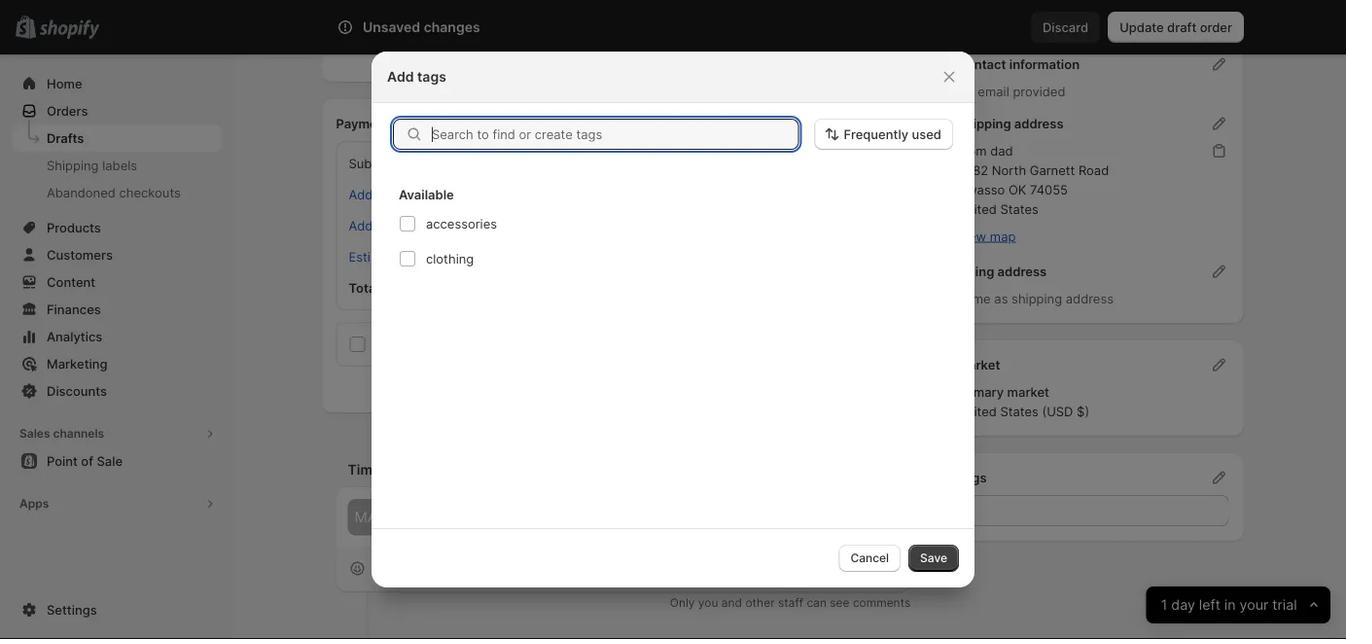 Task type: vqa. For each thing, say whether or not it's contained in the screenshot.
search collections text field
no



Task type: locate. For each thing, give the bounding box(es) containing it.
checkouts
[[119, 185, 181, 200]]

shipping labels link
[[12, 152, 222, 179]]

changes
[[424, 19, 480, 36]]

0 vertical spatial states
[[1001, 201, 1039, 216]]

staff
[[778, 596, 804, 610]]

address
[[1015, 116, 1064, 131], [998, 264, 1047, 279], [1066, 291, 1114, 306]]

same
[[958, 291, 991, 306]]

shipping
[[958, 116, 1012, 131], [47, 158, 99, 173]]

shipping down discount
[[377, 218, 427, 233]]

1 horizontal spatial shipping
[[1012, 291, 1063, 306]]

address up "same as shipping address"
[[998, 264, 1047, 279]]

1 vertical spatial shipping
[[47, 158, 99, 173]]

can
[[807, 596, 827, 610]]

clothing
[[426, 251, 474, 266]]

shopify image
[[39, 20, 99, 39]]

united down primary
[[958, 404, 997, 419]]

add for add discount
[[349, 187, 373, 202]]

0 vertical spatial shipping
[[377, 218, 427, 233]]

1 horizontal spatial shipping
[[958, 116, 1012, 131]]

address right as
[[1066, 291, 1114, 306]]

united inside mom dad 8882 north garnett road owasso ok 74055 united states
[[958, 201, 997, 216]]

1 vertical spatial states
[[1001, 404, 1039, 419]]

united down owasso
[[958, 201, 997, 216]]

primary
[[958, 384, 1004, 399]]

add for add shipping or delivery
[[349, 218, 373, 233]]

you
[[698, 596, 719, 610]]

home link
[[12, 70, 222, 97]]

0 vertical spatial united
[[958, 201, 997, 216]]

2 vertical spatial add
[[349, 218, 373, 233]]

see
[[830, 596, 850, 610]]

shipping inside button
[[377, 218, 427, 233]]

discard
[[1043, 19, 1089, 35]]

2 vertical spatial address
[[1066, 291, 1114, 306]]

74055
[[1030, 182, 1068, 197]]

sales
[[19, 427, 50, 441]]

add
[[387, 69, 414, 85], [349, 187, 373, 202], [349, 218, 373, 233]]

update
[[1120, 19, 1164, 35]]

timeline
[[348, 462, 404, 478]]

discount
[[377, 187, 428, 202]]

available
[[399, 187, 454, 202]]

draft
[[1168, 19, 1197, 35]]

red sku: 123
[[387, 11, 441, 45]]

Search to find or create tags text field
[[432, 119, 799, 150]]

add inside add discount button
[[349, 187, 373, 202]]

discounts
[[47, 383, 107, 398]]

2 states from the top
[[1001, 404, 1039, 419]]

8882
[[958, 162, 989, 178]]

shipping labels
[[47, 158, 137, 173]]

address down provided
[[1015, 116, 1064, 131]]

add down add discount button
[[349, 218, 373, 233]]

1 states from the top
[[1001, 201, 1039, 216]]

1 vertical spatial add
[[349, 187, 373, 202]]

shipping right as
[[1012, 291, 1063, 306]]

0 vertical spatial add
[[387, 69, 414, 85]]

and
[[722, 596, 742, 610]]

no email provided
[[958, 84, 1066, 99]]

dad
[[991, 143, 1014, 158]]

abandoned checkouts link
[[12, 179, 222, 206]]

or
[[431, 218, 443, 233]]

1 vertical spatial address
[[998, 264, 1047, 279]]

add inside add shipping or delivery button
[[349, 218, 373, 233]]

states down ok
[[1001, 201, 1039, 216]]

delivery
[[447, 218, 494, 233]]

2 united from the top
[[958, 404, 997, 419]]

1 vertical spatial shipping
[[1012, 291, 1063, 306]]

shipping for shipping address
[[958, 116, 1012, 131]]

view map link
[[958, 229, 1016, 244]]

add tags
[[387, 69, 446, 85]]

contact
[[958, 56, 1007, 72]]

order
[[1200, 19, 1233, 35]]

mom
[[958, 143, 987, 158]]

subtotal
[[349, 156, 399, 171]]

orders link
[[12, 97, 222, 125]]

information
[[1010, 56, 1080, 72]]

0 horizontal spatial shipping
[[47, 158, 99, 173]]

other
[[746, 596, 775, 610]]

add inside the add tags dialog
[[387, 69, 414, 85]]

shipping up mom on the top right of page
[[958, 116, 1012, 131]]

drafts
[[47, 130, 84, 145]]

tags
[[958, 470, 987, 485]]

0 horizontal spatial shipping
[[377, 218, 427, 233]]

0 vertical spatial address
[[1015, 116, 1064, 131]]

123
[[420, 30, 441, 45]]

shipping down drafts in the left of the page
[[47, 158, 99, 173]]

1 vertical spatial united
[[958, 404, 997, 419]]

ok
[[1009, 182, 1027, 197]]

unsaved
[[363, 19, 421, 36]]

add down subtotal
[[349, 187, 373, 202]]

address for billing address
[[998, 264, 1047, 279]]

abandoned
[[47, 185, 116, 200]]

states down market
[[1001, 404, 1039, 419]]

states
[[1001, 201, 1039, 216], [1001, 404, 1039, 419]]

tags
[[417, 69, 446, 85]]

settings
[[47, 602, 97, 617]]

add down $8.50
[[387, 69, 414, 85]]

sales channels button
[[12, 420, 222, 448]]

billing
[[958, 264, 995, 279]]

channels
[[53, 427, 104, 441]]

search
[[415, 19, 457, 35]]

1 united from the top
[[958, 201, 997, 216]]

add for add tags
[[387, 69, 414, 85]]

0 vertical spatial shipping
[[958, 116, 1012, 131]]



Task type: describe. For each thing, give the bounding box(es) containing it.
address for shipping address
[[1015, 116, 1064, 131]]

discard button
[[1031, 12, 1101, 43]]

used
[[912, 126, 942, 142]]

frequently used button
[[815, 119, 954, 150]]

cancel button
[[839, 545, 901, 572]]

same as shipping address
[[958, 291, 1114, 306]]

primary market united states (usd $)
[[958, 384, 1090, 419]]

apps button
[[12, 490, 222, 518]]

add discount button
[[337, 181, 440, 208]]

frequently used
[[844, 126, 942, 142]]

abandoned checkouts
[[47, 185, 181, 200]]

apps
[[19, 497, 49, 511]]

add discount
[[349, 187, 428, 202]]

update draft order button
[[1108, 12, 1244, 43]]

drafts link
[[12, 125, 222, 152]]

payment
[[336, 116, 390, 131]]

add tags dialog
[[0, 52, 1347, 588]]

$8.50
[[387, 50, 421, 65]]

$)
[[1077, 404, 1090, 419]]

market
[[958, 357, 1001, 372]]

states inside mom dad 8882 north garnett road owasso ok 74055 united states
[[1001, 201, 1039, 216]]

email
[[978, 84, 1010, 99]]

total
[[349, 280, 379, 295]]

only you and other staff can see comments
[[670, 596, 911, 610]]

accessories
[[426, 216, 497, 231]]

orders
[[47, 103, 88, 118]]

save button
[[909, 545, 959, 572]]

unsaved changes
[[363, 19, 480, 36]]

garnett
[[1030, 162, 1075, 178]]

billing address
[[958, 264, 1047, 279]]

owasso
[[958, 182, 1005, 197]]

provided
[[1013, 84, 1066, 99]]

view
[[958, 229, 987, 244]]

cancel
[[851, 551, 889, 565]]

contact information
[[958, 56, 1080, 72]]

view map
[[958, 229, 1016, 244]]

no
[[958, 84, 975, 99]]

as
[[995, 291, 1008, 306]]

$8.50 button
[[375, 44, 433, 71]]

shipping address
[[958, 116, 1064, 131]]

shipping for shipping labels
[[47, 158, 99, 173]]

united inside primary market united states (usd $)
[[958, 404, 997, 419]]

comments
[[853, 596, 911, 610]]

mom dad 8882 north garnett road owasso ok 74055 united states
[[958, 143, 1110, 216]]

add shipping or delivery
[[349, 218, 494, 233]]

search button
[[384, 12, 948, 43]]

home
[[47, 76, 82, 91]]

sku:
[[387, 30, 416, 45]]

(usd
[[1043, 404, 1074, 419]]

states inside primary market united states (usd $)
[[1001, 404, 1039, 419]]

frequently
[[844, 126, 909, 142]]

road
[[1079, 162, 1110, 178]]

sales channels
[[19, 427, 104, 441]]

red
[[387, 11, 410, 26]]

save
[[921, 551, 948, 565]]

add shipping or delivery button
[[337, 212, 506, 239]]

labels
[[102, 158, 137, 173]]

north
[[992, 162, 1027, 178]]

discounts link
[[12, 378, 222, 405]]

avatar with initials m a image
[[348, 499, 384, 535]]

settings link
[[12, 596, 222, 624]]

market
[[1008, 384, 1050, 399]]

map
[[990, 229, 1016, 244]]



